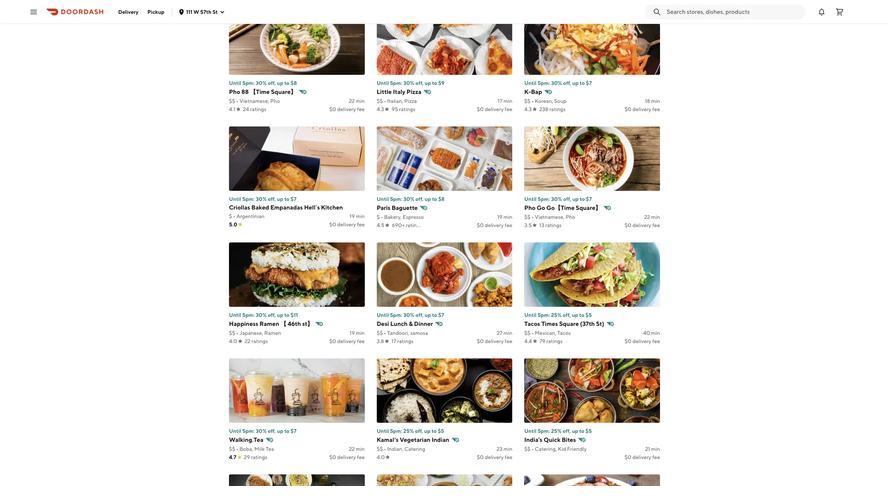 Task type: describe. For each thing, give the bounding box(es) containing it.
off, for kamal's vegetarian indian
[[415, 428, 423, 434]]

$$ • tandoori, samosa
[[377, 330, 428, 336]]

off, for india's quick bites
[[563, 428, 571, 434]]

238
[[539, 106, 549, 112]]

delivery for baguette
[[485, 222, 504, 228]]

$$ • korean, soup
[[525, 98, 567, 104]]

21
[[645, 446, 650, 452]]

until for tacos times square (37th st)
[[525, 312, 537, 318]]

until 5pm: 30% off, up to $9
[[377, 80, 445, 86]]

to for pho 88 【time square】
[[284, 80, 290, 86]]

ratings for baguette
[[406, 222, 422, 228]]

95 ratings
[[392, 106, 416, 112]]

$0 for bap
[[625, 106, 632, 112]]

up for k-bap
[[573, 80, 579, 86]]

until 5pm: 25% off, up to $5 for quick
[[525, 428, 592, 434]]

1 vertical spatial pizza
[[404, 98, 417, 104]]

$$ for walking.tea
[[229, 446, 235, 452]]

• for india's quick bites
[[532, 446, 534, 452]]

23
[[497, 446, 503, 452]]

min for lunch
[[504, 330, 513, 336]]

5pm: for desi lunch & dinner
[[390, 312, 402, 318]]

30% for go
[[551, 196, 562, 202]]

to for happiness ramen 【 46th st】
[[284, 312, 290, 318]]

kid
[[558, 446, 566, 452]]

22 for pho 88 【time square】
[[349, 98, 355, 104]]

1 vertical spatial ramen
[[264, 330, 281, 336]]

5pm: for pho go go【time square】
[[538, 196, 550, 202]]

$0 delivery fee for vegetarian
[[477, 454, 513, 460]]

off, for desi lunch & dinner
[[416, 312, 424, 318]]

fee for bap
[[653, 106, 660, 112]]

$$ • italian, pizza
[[377, 98, 417, 104]]

until for happiness ramen 【 46th st】
[[229, 312, 241, 318]]

up for india's quick bites
[[572, 428, 578, 434]]

to for india's quick bites
[[580, 428, 585, 434]]

ratings for times
[[547, 338, 563, 344]]

go
[[537, 204, 545, 212]]

27 min
[[497, 330, 513, 336]]

$7 for bap
[[586, 80, 592, 86]]

24
[[243, 106, 249, 112]]

up for pho 88 【time square】
[[277, 80, 283, 86]]

until for k-bap
[[525, 80, 537, 86]]

min for baguette
[[504, 214, 513, 220]]

off, for paris baguette
[[416, 196, 424, 202]]

4.0 for $0 delivery fee
[[377, 454, 385, 460]]

japanese,
[[240, 330, 263, 336]]

$5 for square
[[586, 312, 592, 318]]

5pm: for kamal's vegetarian indian
[[390, 428, 402, 434]]

until 5pm: 30% off, up to $7 for bap
[[525, 80, 592, 86]]

hell´s
[[304, 204, 320, 211]]

off, for walking.tea
[[268, 428, 276, 434]]

square
[[559, 320, 579, 328]]

up for walking.tea
[[277, 428, 283, 434]]

catering,
[[535, 446, 557, 452]]

to for walking.tea
[[284, 428, 290, 434]]

$0 for lunch
[[477, 338, 484, 344]]

&
[[409, 320, 413, 328]]

times
[[542, 320, 558, 328]]

Store search: begin typing to search for stores available on DoorDash text field
[[667, 8, 801, 16]]

dinner
[[414, 320, 433, 328]]

empanadas
[[270, 204, 303, 211]]

square】 for pho 88 【time square】
[[271, 88, 297, 95]]

india's quick bites
[[525, 436, 576, 444]]

min for ramen
[[356, 330, 365, 336]]

111
[[186, 9, 193, 15]]

$9
[[438, 80, 445, 86]]

pickup
[[148, 9, 164, 15]]

5.0
[[229, 222, 237, 228]]

until 5pm: 30% off, up to $7 for lunch
[[377, 312, 444, 318]]

13
[[540, 222, 545, 228]]

min for quick
[[651, 446, 660, 452]]

little italy pizza
[[377, 88, 422, 95]]

$$ • boba, milk tea
[[229, 446, 274, 452]]

30% up walking.tea
[[256, 428, 267, 434]]

up for desi lunch & dinner
[[425, 312, 431, 318]]

$0 for ramen
[[329, 338, 336, 344]]

3.8
[[377, 338, 384, 344]]

17 for 17 ratings
[[392, 338, 396, 344]]

delivery for go
[[633, 222, 652, 228]]

5pm: for tacos times square (37th st)
[[538, 312, 550, 318]]

delivery for ramen
[[337, 338, 356, 344]]

690+
[[392, 222, 405, 228]]

off, for k-bap
[[563, 80, 571, 86]]

• for little italy pizza
[[384, 98, 386, 104]]

pho left go
[[525, 204, 536, 212]]

bap
[[531, 88, 542, 95]]

$$ • vietnamese, pho for 【time
[[229, 98, 280, 104]]

29 ratings
[[244, 454, 267, 460]]

up inside until 5pm: 30% off, up to $7 criollas baked empanadas hell´s kitchen
[[277, 196, 283, 202]]

$$ • catering, kid friendly
[[525, 446, 587, 452]]

w
[[194, 9, 199, 15]]

min for italy
[[504, 98, 513, 104]]

(37th
[[580, 320, 595, 328]]

5pm: for pho 88 【time square】
[[242, 80, 255, 86]]

27
[[497, 330, 503, 336]]

pho 88 【time square】
[[229, 88, 297, 95]]

boba,
[[240, 446, 253, 452]]

baked
[[251, 204, 269, 211]]

ratings for go
[[546, 222, 562, 228]]

30% for 88
[[256, 80, 267, 86]]

soup
[[555, 98, 567, 104]]

30% inside until 5pm: 30% off, up to $7 criollas baked empanadas hell´s kitchen
[[256, 196, 267, 202]]

desi
[[377, 320, 389, 328]]

until for paris baguette
[[377, 196, 389, 202]]

up for tacos times square (37th st)
[[572, 312, 578, 318]]

espresso
[[403, 214, 424, 220]]

min for go
[[651, 214, 660, 220]]

$0 for 88
[[329, 106, 336, 112]]

• for k-bap
[[532, 98, 534, 104]]

5pm: for india's quick bites
[[538, 428, 550, 434]]

square】 for pho go go【time square】
[[576, 204, 602, 212]]

fee for baguette
[[505, 222, 513, 228]]

bites
[[562, 436, 576, 444]]

delivery for bap
[[633, 106, 652, 112]]

to for paris baguette
[[432, 196, 437, 202]]

to for desi lunch & dinner
[[432, 312, 437, 318]]

40
[[644, 330, 650, 336]]

95
[[392, 106, 398, 112]]

argentinian
[[236, 213, 265, 219]]

$$ • vietnamese, pho for go【time
[[525, 214, 575, 220]]

vietnamese, for go【time
[[535, 214, 565, 220]]

24 ratings
[[243, 106, 266, 112]]

kamal's
[[377, 436, 399, 444]]

happiness ramen 【 46th st】
[[229, 320, 313, 328]]

until 5pm: 30% off, up to $11
[[229, 312, 298, 318]]

19 for happiness ramen 【 46th st】
[[350, 330, 355, 336]]

18 min
[[645, 98, 660, 104]]

40 min
[[644, 330, 660, 336]]

17 ratings
[[392, 338, 414, 344]]

$0 for go
[[625, 222, 632, 228]]

111 w 57th st button
[[179, 9, 225, 15]]

17 for 17 min
[[498, 98, 503, 104]]

baguette
[[392, 204, 418, 212]]

off, for tacos times square (37th st)
[[563, 312, 571, 318]]

kitchen
[[321, 204, 343, 211]]

until for pho 88 【time square】
[[229, 80, 241, 86]]

italy
[[393, 88, 406, 95]]

13 ratings
[[540, 222, 562, 228]]

22 min for 【time
[[349, 98, 365, 104]]

kamal's vegetarian indian
[[377, 436, 449, 444]]

25% for times
[[551, 312, 562, 318]]

• for walking.tea
[[236, 446, 239, 452]]

tandoori,
[[387, 330, 410, 336]]

delivery for italy
[[485, 106, 504, 112]]

4.5
[[377, 222, 385, 228]]

$8 for pho 88 【time square】
[[291, 80, 297, 86]]

4.1
[[229, 106, 236, 112]]

pho down pho go go【time square】
[[566, 214, 575, 220]]

off, for pho go go【time square】
[[563, 196, 571, 202]]

tacos times square (37th st)
[[525, 320, 605, 328]]

$0 for baguette
[[477, 222, 484, 228]]

open menu image
[[29, 7, 38, 16]]

4.0 for 22 ratings
[[229, 338, 237, 344]]



Task type: vqa. For each thing, say whether or not it's contained in the screenshot.


Task type: locate. For each thing, give the bounding box(es) containing it.
0 horizontal spatial tacos
[[525, 320, 540, 328]]

quick
[[544, 436, 561, 444]]

tacos up 'mexican,'
[[525, 320, 540, 328]]

off, left $9
[[416, 80, 424, 86]]

$0 delivery fee for bap
[[625, 106, 660, 112]]

5pm: for k-bap
[[538, 80, 550, 86]]

until up happiness
[[229, 312, 241, 318]]

4.3 left 95
[[377, 106, 384, 112]]

ratings down soup
[[550, 106, 566, 112]]

238 ratings
[[539, 106, 566, 112]]

$ • bakery, espresso
[[377, 214, 424, 220]]

delivery for lunch
[[485, 338, 504, 344]]

$$ • vietnamese, pho up 13 ratings
[[525, 214, 575, 220]]

30% for lunch
[[404, 312, 415, 318]]

off, up "pho 88 【time square】"
[[268, 80, 276, 86]]

5pm: up 88
[[242, 80, 255, 86]]

18
[[645, 98, 650, 104]]

off, up dinner
[[416, 312, 424, 318]]

19 for paris baguette
[[497, 214, 503, 220]]

1 horizontal spatial square】
[[576, 204, 602, 212]]

30% up baguette
[[404, 196, 415, 202]]

25% up quick
[[551, 428, 562, 434]]

30% up the go【time
[[551, 196, 562, 202]]

• for tacos times square (37th st)
[[532, 330, 534, 336]]

off, up happiness ramen 【 46th st】
[[268, 312, 276, 318]]

0 vertical spatial tacos
[[525, 320, 540, 328]]

30% for baguette
[[404, 196, 415, 202]]

to inside until 5pm: 30% off, up to $7 criollas baked empanadas hell´s kitchen
[[284, 196, 290, 202]]

1 horizontal spatial 4.3
[[525, 106, 532, 112]]

ratings right 13
[[546, 222, 562, 228]]

$$ down happiness
[[229, 330, 235, 336]]

go【time
[[547, 204, 575, 212]]

fee for 88
[[357, 106, 365, 112]]

1 horizontal spatial $$ • vietnamese, pho
[[525, 214, 575, 220]]

22 for walking.tea
[[349, 446, 355, 452]]

$0 delivery fee for italy
[[477, 106, 513, 112]]

$8
[[291, 80, 297, 86], [438, 196, 445, 202]]

5pm: up criollas on the left top of page
[[242, 196, 255, 202]]

5pm: up the "paris baguette"
[[390, 196, 402, 202]]

0 vertical spatial vietnamese,
[[240, 98, 269, 104]]

$0 delivery fee
[[329, 106, 365, 112], [477, 106, 513, 112], [625, 106, 660, 112], [329, 222, 365, 228], [477, 222, 513, 228], [625, 222, 660, 228], [329, 338, 365, 344], [477, 338, 513, 344], [625, 338, 660, 344], [329, 454, 365, 460], [477, 454, 513, 460], [625, 454, 660, 460]]

$0 delivery fee for times
[[625, 338, 660, 344]]

tacos down "tacos times square (37th st)"
[[558, 330, 571, 336]]

until up k-
[[525, 80, 537, 86]]

1 horizontal spatial $8
[[438, 196, 445, 202]]

3.5
[[525, 222, 532, 228]]

$$ up 4.1
[[229, 98, 235, 104]]

off, up square at the right bottom
[[563, 312, 571, 318]]

5pm: inside until 5pm: 30% off, up to $7 criollas baked empanadas hell´s kitchen
[[242, 196, 255, 202]]

0 horizontal spatial $$ • vietnamese, pho
[[229, 98, 280, 104]]

until
[[229, 80, 241, 86], [377, 80, 389, 86], [525, 80, 537, 86], [229, 196, 241, 202], [377, 196, 389, 202], [525, 196, 537, 202], [229, 312, 241, 318], [377, 312, 389, 318], [525, 312, 537, 318], [229, 428, 241, 434], [377, 428, 389, 434], [525, 428, 537, 434]]

$$ up the 4.4
[[525, 330, 531, 336]]

0 vertical spatial 17
[[498, 98, 503, 104]]

until up criollas on the left top of page
[[229, 196, 241, 202]]

5pm: up walking.tea
[[242, 428, 255, 434]]

4.0 down happiness
[[229, 338, 237, 344]]

until 5pm: 30% off, up to $7 up soup
[[525, 80, 592, 86]]

notification bell image
[[818, 7, 827, 16]]

ratings down the milk
[[251, 454, 267, 460]]

to for kamal's vegetarian indian
[[432, 428, 437, 434]]

$0 for times
[[625, 338, 632, 344]]

1 horizontal spatial tacos
[[558, 330, 571, 336]]

delivery for vegetarian
[[485, 454, 504, 460]]

5pm: for paris baguette
[[390, 196, 402, 202]]

30% up italy
[[404, 80, 415, 86]]

25% up times
[[551, 312, 562, 318]]

•
[[236, 98, 239, 104], [384, 98, 386, 104], [532, 98, 534, 104], [233, 213, 235, 219], [381, 214, 383, 220], [532, 214, 534, 220], [236, 330, 239, 336], [384, 330, 386, 336], [532, 330, 534, 336], [236, 446, 239, 452], [384, 446, 386, 452], [532, 446, 534, 452]]

$ up 4.5
[[377, 214, 380, 220]]

ratings for ramen
[[252, 338, 268, 344]]

0 vertical spatial 22 min
[[349, 98, 365, 104]]

• for paris baguette
[[381, 214, 383, 220]]

until 5pm: 30% off, up to $7 up the go【time
[[525, 196, 592, 202]]

0 items, open order cart image
[[836, 7, 845, 16]]

$7
[[586, 80, 592, 86], [291, 196, 297, 202], [586, 196, 592, 202], [438, 312, 444, 318], [291, 428, 297, 434]]

1 vertical spatial 17
[[392, 338, 396, 344]]

samosa
[[411, 330, 428, 336]]

4.3
[[377, 106, 384, 112], [525, 106, 532, 112]]

vietnamese, up 13 ratings
[[535, 214, 565, 220]]

0 vertical spatial pizza
[[407, 88, 422, 95]]

$7 inside until 5pm: 30% off, up to $7 criollas baked empanadas hell´s kitchen
[[291, 196, 297, 202]]

1 horizontal spatial 4.0
[[377, 454, 385, 460]]

indian,
[[387, 446, 404, 452]]

tea
[[266, 446, 274, 452]]

$11
[[291, 312, 298, 318]]

$$ • mexican, tacos
[[525, 330, 571, 336]]

4.4
[[525, 338, 532, 344]]

46th
[[288, 320, 301, 328]]

fee for ramen
[[357, 338, 365, 344]]

2 4.3 from the left
[[525, 106, 532, 112]]

4.0 down kamal's
[[377, 454, 385, 460]]

fee for go
[[653, 222, 660, 228]]

min
[[356, 98, 365, 104], [504, 98, 513, 104], [651, 98, 660, 104], [356, 213, 365, 219], [504, 214, 513, 220], [651, 214, 660, 220], [356, 330, 365, 336], [504, 330, 513, 336], [651, 330, 660, 336], [356, 446, 365, 452], [504, 446, 513, 452], [651, 446, 660, 452]]

$$ down little at the left top
[[377, 98, 383, 104]]

21 min
[[645, 446, 660, 452]]

30% up soup
[[551, 80, 562, 86]]

until up 4.1
[[229, 80, 241, 86]]

india's
[[525, 436, 543, 444]]

$$ up 3.5
[[525, 214, 531, 220]]

4.3 left 238
[[525, 106, 532, 112]]

$ up 5.0
[[229, 213, 232, 219]]

5pm: up kamal's
[[390, 428, 402, 434]]

$0 delivery fee for 88
[[329, 106, 365, 112]]

until up paris
[[377, 196, 389, 202]]

fee for times
[[653, 338, 660, 344]]

1 vertical spatial 22 min
[[645, 214, 660, 220]]

pizza up '95 ratings' at the left top of the page
[[404, 98, 417, 104]]

1 vertical spatial vietnamese,
[[535, 214, 565, 220]]

30% up 【time
[[256, 80, 267, 86]]

ratings down the $$ • tandoori, samosa
[[397, 338, 414, 344]]

until 5pm: 25% off, up to $5
[[525, 312, 592, 318], [377, 428, 444, 434], [525, 428, 592, 434]]

up for happiness ramen 【 46th st】
[[277, 312, 283, 318]]

up
[[277, 80, 283, 86], [425, 80, 431, 86], [573, 80, 579, 86], [277, 196, 283, 202], [425, 196, 431, 202], [573, 196, 579, 202], [277, 312, 283, 318], [425, 312, 431, 318], [572, 312, 578, 318], [277, 428, 283, 434], [424, 428, 431, 434], [572, 428, 578, 434]]

0 horizontal spatial $
[[229, 213, 232, 219]]

79
[[540, 338, 546, 344]]

to for tacos times square (37th st)
[[580, 312, 585, 318]]

4.7
[[229, 454, 236, 460]]

$0 for vegetarian
[[477, 454, 484, 460]]

$5 up friendly
[[586, 428, 592, 434]]

pizza
[[407, 88, 422, 95], [404, 98, 417, 104]]

pickup button
[[143, 6, 169, 18]]

30% for bap
[[551, 80, 562, 86]]

• for happiness ramen 【 46th st】
[[236, 330, 239, 336]]

1 vertical spatial until 5pm: 30% off, up to $8
[[377, 196, 445, 202]]

until up little at the left top
[[377, 80, 389, 86]]

until up the india's at the right of page
[[525, 428, 537, 434]]

until 5pm: 30% off, up to $7 for go
[[525, 196, 592, 202]]

to
[[284, 80, 290, 86], [432, 80, 437, 86], [580, 80, 585, 86], [284, 196, 290, 202], [432, 196, 437, 202], [580, 196, 585, 202], [284, 312, 290, 318], [432, 312, 437, 318], [580, 312, 585, 318], [284, 428, 290, 434], [432, 428, 437, 434], [580, 428, 585, 434]]

little
[[377, 88, 392, 95]]

$ for $ • bakery, espresso
[[377, 214, 380, 220]]

until 5pm: 30% off, up to $7 up the milk
[[229, 428, 297, 434]]

• for pho go go【time square】
[[532, 214, 534, 220]]

fee
[[357, 106, 365, 112], [505, 106, 513, 112], [653, 106, 660, 112], [357, 222, 365, 228], [505, 222, 513, 228], [653, 222, 660, 228], [357, 338, 365, 344], [505, 338, 513, 344], [653, 338, 660, 344], [357, 454, 365, 460], [505, 454, 513, 460], [653, 454, 660, 460]]

off, inside until 5pm: 30% off, up to $7 criollas baked empanadas hell´s kitchen
[[268, 196, 276, 202]]

ratings down the $$ • japanese, ramen
[[252, 338, 268, 344]]

0 vertical spatial ramen
[[260, 320, 279, 328]]

1 vertical spatial tacos
[[558, 330, 571, 336]]

0 horizontal spatial until 5pm: 30% off, up to $8
[[229, 80, 297, 86]]

5pm: up lunch
[[390, 312, 402, 318]]

up for little italy pizza
[[425, 80, 431, 86]]

$ • argentinian
[[229, 213, 265, 219]]

$
[[229, 213, 232, 219], [377, 214, 380, 220]]

until for india's quick bites
[[525, 428, 537, 434]]

1 4.3 from the left
[[377, 106, 384, 112]]

【time
[[250, 88, 270, 95]]

off, up soup
[[563, 80, 571, 86]]

$0 delivery fee for lunch
[[477, 338, 513, 344]]

$$ • japanese, ramen
[[229, 330, 281, 336]]

$$ down kamal's
[[377, 446, 383, 452]]

until up walking.tea
[[229, 428, 241, 434]]

$5 up '(37th'
[[586, 312, 592, 318]]

23 min
[[497, 446, 513, 452]]

off, up baguette
[[416, 196, 424, 202]]

25% up kamal's vegetarian indian
[[404, 428, 414, 434]]

st】
[[302, 320, 313, 328]]

1 horizontal spatial $
[[377, 214, 380, 220]]

4.0
[[229, 338, 237, 344], [377, 454, 385, 460]]

17 min
[[498, 98, 513, 104]]

until inside until 5pm: 30% off, up to $7 criollas baked empanadas hell´s kitchen
[[229, 196, 241, 202]]

0 vertical spatial 4.0
[[229, 338, 237, 344]]

until for walking.tea
[[229, 428, 241, 434]]

fee for italy
[[505, 106, 513, 112]]

until 5pm: 25% off, up to $5 for vegetarian
[[377, 428, 444, 434]]

$$ up 4.7
[[229, 446, 235, 452]]

1 vertical spatial 4.0
[[377, 454, 385, 460]]

22 ratings
[[245, 338, 268, 344]]

delivery button
[[114, 6, 143, 18]]

pizza down until 5pm: 30% off, up to $9 at the top of page
[[407, 88, 422, 95]]

square】 right 【time
[[271, 88, 297, 95]]

ratings right '24'
[[250, 106, 266, 112]]

$$ • vietnamese, pho up the 24 ratings
[[229, 98, 280, 104]]

$5 up indian on the bottom of page
[[438, 428, 444, 434]]

1 vertical spatial square】
[[576, 204, 602, 212]]

79 ratings
[[540, 338, 563, 344]]

happiness
[[229, 320, 258, 328]]

• for pho 88 【time square】
[[236, 98, 239, 104]]

1 vertical spatial $8
[[438, 196, 445, 202]]

mexican,
[[535, 330, 557, 336]]

ratings for 88
[[250, 106, 266, 112]]

$0 delivery fee for go
[[625, 222, 660, 228]]

bakery,
[[384, 214, 402, 220]]

italian,
[[387, 98, 403, 104]]

1 horizontal spatial vietnamese,
[[535, 214, 565, 220]]

pho down "pho 88 【time square】"
[[270, 98, 280, 104]]

to for little italy pizza
[[432, 80, 437, 86]]

vietnamese,
[[240, 98, 269, 104], [535, 214, 565, 220]]

ramen down happiness ramen 【 46th st】
[[264, 330, 281, 336]]

criollas
[[229, 204, 250, 211]]

off, up pho go go【time square】
[[563, 196, 571, 202]]

0 vertical spatial $8
[[291, 80, 297, 86]]

$$ • indian, catering
[[377, 446, 425, 452]]

desi lunch & dinner
[[377, 320, 433, 328]]

until 5pm: 30% off, up to $7 criollas baked empanadas hell´s kitchen
[[229, 196, 343, 211]]

5pm: up india's quick bites
[[538, 428, 550, 434]]

0 horizontal spatial 4.0
[[229, 338, 237, 344]]

5pm: up bap
[[538, 80, 550, 86]]

$$ for k-bap
[[525, 98, 531, 104]]

until for pho go go【time square】
[[525, 196, 537, 202]]

until 5pm: 25% off, up to $5 up quick
[[525, 428, 592, 434]]

up for paris baguette
[[425, 196, 431, 202]]

$$ down k-
[[525, 98, 531, 104]]

5pm: for walking.tea
[[242, 428, 255, 434]]

0 horizontal spatial 4.3
[[377, 106, 384, 112]]

milk
[[254, 446, 265, 452]]

【
[[281, 320, 287, 328]]

square】 right the go【time
[[576, 204, 602, 212]]

ratings down "$$ • mexican, tacos"
[[547, 338, 563, 344]]

until up kamal's
[[377, 428, 389, 434]]

5pm: for happiness ramen 【 46th st】
[[242, 312, 255, 318]]

$$ for desi lunch & dinner
[[377, 330, 383, 336]]

until 5pm: 25% off, up to $5 up kamal's vegetarian indian
[[377, 428, 444, 434]]

$$ for little italy pizza
[[377, 98, 383, 104]]

off, for little italy pizza
[[416, 80, 424, 86]]

1 horizontal spatial 17
[[498, 98, 503, 104]]

19 min
[[350, 213, 365, 219], [497, 214, 513, 220], [350, 330, 365, 336]]

0 vertical spatial square】
[[271, 88, 297, 95]]

0 horizontal spatial $8
[[291, 80, 297, 86]]

ratings down espresso
[[406, 222, 422, 228]]

1 vertical spatial $$ • vietnamese, pho
[[525, 214, 575, 220]]

indian
[[432, 436, 449, 444]]

delivery
[[118, 9, 139, 15]]

30% up & at the bottom left
[[404, 312, 415, 318]]

paris baguette
[[377, 204, 418, 212]]

17
[[498, 98, 503, 104], [392, 338, 396, 344]]

ratings right 95
[[399, 106, 416, 112]]

5pm: for little italy pizza
[[390, 80, 402, 86]]

$$ down the india's at the right of page
[[525, 446, 531, 452]]

until 5pm: 25% off, up to $5 up "tacos times square (37th st)"
[[525, 312, 592, 318]]

30% up happiness ramen 【 46th st】
[[256, 312, 267, 318]]

22 min
[[349, 98, 365, 104], [645, 214, 660, 220], [349, 446, 365, 452]]

ratings
[[250, 106, 266, 112], [399, 106, 416, 112], [550, 106, 566, 112], [406, 222, 422, 228], [546, 222, 562, 228], [252, 338, 268, 344], [397, 338, 414, 344], [547, 338, 563, 344], [251, 454, 267, 460]]

0 horizontal spatial square】
[[271, 88, 297, 95]]

57th
[[200, 9, 212, 15]]

min for vegetarian
[[504, 446, 513, 452]]

29
[[244, 454, 250, 460]]

690+ ratings
[[392, 222, 422, 228]]

k-bap
[[525, 88, 542, 95]]

off, up vegetarian
[[415, 428, 423, 434]]

88
[[242, 88, 249, 95]]

until 5pm: 30% off, up to $8 up "pho 88 【time square】"
[[229, 80, 297, 86]]

until up 3.5
[[525, 196, 537, 202]]

until 5pm: 30% off, up to $7 up & at the bottom left
[[377, 312, 444, 318]]

until for little italy pizza
[[377, 80, 389, 86]]

0 horizontal spatial 17
[[392, 338, 396, 344]]

ratings for italy
[[399, 106, 416, 112]]

2 vertical spatial 22 min
[[349, 446, 365, 452]]

0 horizontal spatial vietnamese,
[[240, 98, 269, 104]]

lunch
[[390, 320, 408, 328]]

0 vertical spatial until 5pm: 30% off, up to $8
[[229, 80, 297, 86]]

30% up 'baked'
[[256, 196, 267, 202]]

up for kamal's vegetarian indian
[[424, 428, 431, 434]]

off, up the tea
[[268, 428, 276, 434]]

delivery for 88
[[337, 106, 356, 112]]

22 min for go【time
[[645, 214, 660, 220]]

1 horizontal spatial until 5pm: 30% off, up to $8
[[377, 196, 445, 202]]

vegetarian
[[400, 436, 431, 444]]

vietnamese, up the 24 ratings
[[240, 98, 269, 104]]

until up 'mexican,'
[[525, 312, 537, 318]]

off, for pho 88 【time square】
[[268, 80, 276, 86]]

off, up 'baked'
[[268, 196, 276, 202]]

until 5pm: 25% off, up to $5 for times
[[525, 312, 592, 318]]

min for 88
[[356, 98, 365, 104]]

until 5pm: 30% off, up to $8 up baguette
[[377, 196, 445, 202]]

5pm: up times
[[538, 312, 550, 318]]

4.3 for little
[[377, 106, 384, 112]]

0 vertical spatial $$ • vietnamese, pho
[[229, 98, 280, 104]]

5pm: up 'little italy pizza' at the left of page
[[390, 80, 402, 86]]

min for times
[[651, 330, 660, 336]]

$5 for indian
[[438, 428, 444, 434]]

until 5pm: 30% off, up to $8
[[229, 80, 297, 86], [377, 196, 445, 202]]

pho left 88
[[229, 88, 240, 95]]

to for k-bap
[[580, 80, 585, 86]]

ramen down until 5pm: 30% off, up to $11
[[260, 320, 279, 328]]

5pm: up go
[[538, 196, 550, 202]]

ratings for bap
[[550, 106, 566, 112]]

5pm: up happiness
[[242, 312, 255, 318]]

until up desi
[[377, 312, 389, 318]]

pho
[[229, 88, 240, 95], [270, 98, 280, 104], [525, 204, 536, 212], [566, 214, 575, 220]]

catering
[[405, 446, 425, 452]]

25% for quick
[[551, 428, 562, 434]]

25% for vegetarian
[[404, 428, 414, 434]]

$ for $ • argentinian
[[229, 213, 232, 219]]

off, up bites
[[563, 428, 571, 434]]



